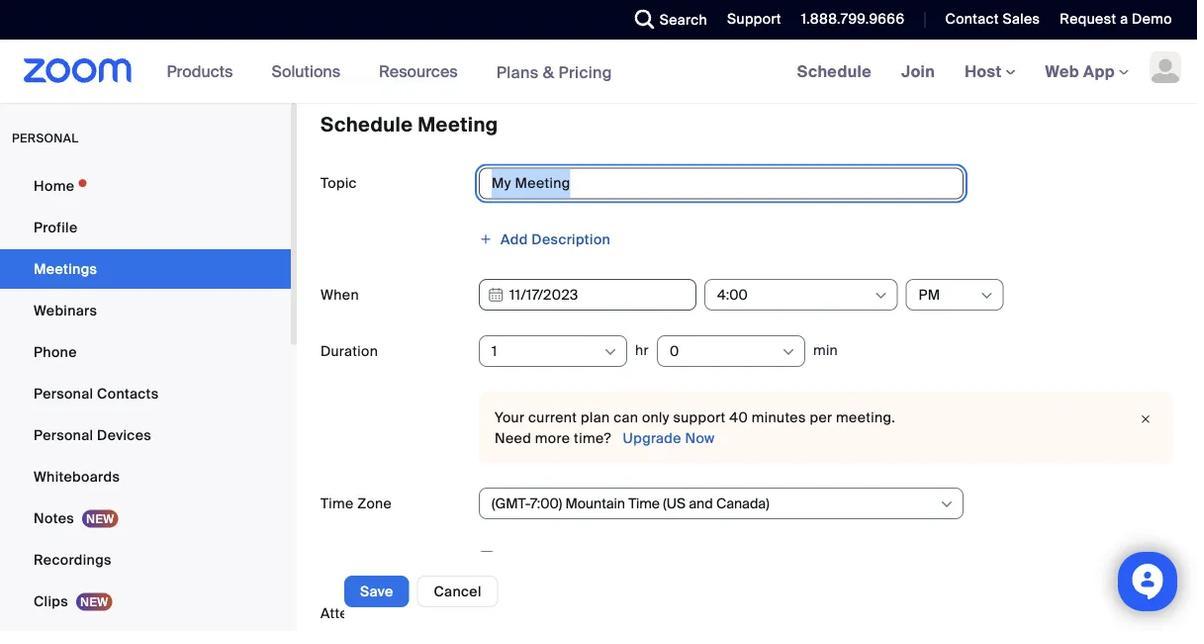 Task type: locate. For each thing, give the bounding box(es) containing it.
products button
[[167, 40, 242, 103]]

schedule down the 1.888.799.9666
[[797, 61, 872, 82]]

schedule for schedule
[[797, 61, 872, 82]]

cancel button
[[417, 576, 499, 608]]

request a demo link
[[1045, 0, 1198, 40], [1060, 10, 1173, 28]]

support link
[[713, 0, 787, 40], [727, 10, 782, 28]]

add
[[501, 230, 528, 248]]

2 show options image from the left
[[781, 344, 797, 360]]

save button
[[344, 576, 409, 608]]

1 show options image from the left
[[603, 344, 619, 360]]

host
[[965, 61, 1006, 82]]

save
[[360, 582, 393, 601]]

clips link
[[0, 582, 291, 622]]

clips
[[34, 592, 68, 611]]

contacts
[[97, 384, 159, 403]]

1 vertical spatial personal
[[34, 426, 93, 444]]

2 personal from the top
[[34, 426, 93, 444]]

add description
[[501, 230, 611, 248]]

1.888.799.9666 button
[[787, 0, 910, 40], [801, 10, 905, 28]]

schedule inside the meetings navigation
[[797, 61, 872, 82]]

1 horizontal spatial show options image
[[781, 344, 797, 360]]

0 horizontal spatial meetings
[[34, 260, 97, 278]]

per
[[810, 409, 833, 427]]

personal up whiteboards
[[34, 426, 93, 444]]

webinars
[[34, 301, 97, 320]]

plans & pricing
[[496, 62, 613, 82]]

schedule
[[797, 61, 872, 82], [321, 112, 413, 138]]

0 vertical spatial meetings
[[393, 69, 457, 88]]

back to meetings
[[335, 69, 457, 88]]

0 horizontal spatial show options image
[[873, 288, 889, 304]]

plans & pricing link
[[496, 62, 613, 82], [496, 62, 613, 82]]

show options image
[[603, 344, 619, 360], [781, 344, 797, 360]]

contact sales link
[[931, 0, 1045, 40], [946, 10, 1040, 28]]

meetings
[[393, 69, 457, 88], [34, 260, 97, 278]]

meeting.
[[836, 409, 896, 427]]

1 horizontal spatial show options image
[[939, 497, 955, 513]]

show options image for select start time text field
[[873, 288, 889, 304]]

request a demo
[[1060, 10, 1173, 28]]

notes link
[[0, 499, 291, 538]]

personal
[[34, 384, 93, 403], [34, 426, 93, 444]]

select time zone text field
[[492, 489, 938, 519]]

1 horizontal spatial schedule
[[797, 61, 872, 82]]

hr
[[635, 341, 649, 360]]

profile link
[[0, 208, 291, 247]]

meetings link
[[0, 249, 291, 289]]

1 horizontal spatial meetings
[[393, 69, 457, 88]]

left image
[[321, 67, 335, 87]]

duration
[[321, 342, 378, 360]]

select start time text field
[[718, 280, 872, 310]]

phone link
[[0, 333, 291, 372]]

0 horizontal spatial schedule
[[321, 112, 413, 138]]

request
[[1060, 10, 1117, 28]]

your current plan can only support 40 minutes per meeting. need more time? upgrade now
[[495, 409, 896, 447]]

0 vertical spatial schedule
[[797, 61, 872, 82]]

topic
[[321, 174, 357, 192]]

resources
[[379, 61, 458, 82]]

show options image for 1
[[603, 344, 619, 360]]

your
[[495, 409, 525, 427]]

search button
[[620, 0, 713, 40]]

notes
[[34, 509, 74, 527]]

home
[[34, 177, 74, 195]]

1 personal from the top
[[34, 384, 93, 403]]

personal for personal devices
[[34, 426, 93, 444]]

personal for personal contacts
[[34, 384, 93, 403]]

plans
[[496, 62, 539, 82]]

1.888.799.9666 button up join
[[787, 0, 910, 40]]

web app
[[1046, 61, 1115, 82]]

0 vertical spatial personal
[[34, 384, 93, 403]]

personal contacts
[[34, 384, 159, 403]]

can
[[614, 409, 638, 427]]

0 button
[[670, 336, 780, 366]]

banner containing products
[[0, 40, 1198, 104]]

web app button
[[1046, 61, 1129, 82]]

schedule down back
[[321, 112, 413, 138]]

show options image
[[873, 288, 889, 304], [979, 288, 995, 304], [939, 497, 955, 513]]

personal down phone
[[34, 384, 93, 403]]

show options image left hr
[[603, 344, 619, 360]]

back to meetings link
[[321, 61, 457, 95]]

1 vertical spatial schedule
[[321, 112, 413, 138]]

personal menu menu
[[0, 166, 291, 631]]

time?
[[574, 429, 611, 447]]

banner
[[0, 40, 1198, 104]]

1 vertical spatial meetings
[[34, 260, 97, 278]]

whiteboards
[[34, 468, 120, 486]]

show options image for 0
[[781, 344, 797, 360]]

1.888.799.9666 button up the schedule link
[[801, 10, 905, 28]]

0 horizontal spatial show options image
[[603, 344, 619, 360]]

join
[[902, 61, 935, 82]]

show options image left min
[[781, 344, 797, 360]]

when
[[321, 286, 359, 304]]



Task type: vqa. For each thing, say whether or not it's contained in the screenshot.
More image
no



Task type: describe. For each thing, give the bounding box(es) containing it.
schedule meeting
[[321, 112, 498, 138]]

meetings inside personal menu menu
[[34, 260, 97, 278]]

profile
[[34, 218, 78, 237]]

web
[[1046, 61, 1080, 82]]

schedule for schedule meeting
[[321, 112, 413, 138]]

1.888.799.9666
[[801, 10, 905, 28]]

personal
[[12, 131, 79, 146]]

contact sales
[[946, 10, 1040, 28]]

support
[[673, 409, 726, 427]]

zoom logo image
[[24, 58, 132, 83]]

contact
[[946, 10, 999, 28]]

product information navigation
[[152, 40, 627, 104]]

close image
[[1134, 410, 1158, 430]]

pm button
[[919, 280, 978, 310]]

attendees
[[321, 605, 390, 623]]

phone
[[34, 343, 77, 361]]

time zone
[[321, 494, 392, 513]]

home link
[[0, 166, 291, 206]]

only
[[642, 409, 670, 427]]

sales
[[1003, 10, 1040, 28]]

upgrade now link
[[619, 429, 715, 447]]

time
[[321, 494, 354, 513]]

products
[[167, 61, 233, 82]]

personal contacts link
[[0, 374, 291, 414]]

demo
[[1132, 10, 1173, 28]]

pricing
[[559, 62, 613, 82]]

whiteboards link
[[0, 457, 291, 497]]

When text field
[[479, 279, 697, 311]]

0
[[670, 342, 679, 360]]

description
[[532, 230, 611, 248]]

solutions button
[[272, 40, 349, 103]]

cancel
[[434, 582, 482, 601]]

schedule link
[[783, 40, 887, 103]]

host button
[[965, 61, 1016, 82]]

pm
[[919, 286, 941, 304]]

personal devices link
[[0, 416, 291, 455]]

to
[[376, 69, 389, 88]]

2 horizontal spatial show options image
[[979, 288, 995, 304]]

upgrade
[[623, 429, 682, 447]]

meeting
[[418, 112, 498, 138]]

1 button
[[492, 336, 602, 366]]

add description button
[[479, 224, 611, 254]]

devices
[[97, 426, 151, 444]]

resources button
[[379, 40, 467, 103]]

meetings navigation
[[783, 40, 1198, 104]]

join link
[[887, 40, 950, 103]]

minutes
[[752, 409, 806, 427]]

&
[[543, 62, 555, 82]]

recordings
[[34, 551, 112, 569]]

add image
[[479, 232, 493, 246]]

back
[[339, 69, 372, 88]]

40
[[730, 409, 748, 427]]

app
[[1084, 61, 1115, 82]]

current
[[529, 409, 577, 427]]

profile picture image
[[1150, 51, 1182, 83]]

more
[[535, 429, 570, 447]]

solutions
[[272, 61, 341, 82]]

personal devices
[[34, 426, 151, 444]]

min
[[813, 341, 838, 360]]

1
[[492, 342, 497, 360]]

need
[[495, 429, 532, 447]]

zone
[[357, 494, 392, 513]]

a
[[1120, 10, 1129, 28]]

now
[[685, 429, 715, 447]]

support
[[727, 10, 782, 28]]

search
[[660, 10, 708, 29]]

webinars link
[[0, 291, 291, 331]]

show options image for select time zone text box
[[939, 497, 955, 513]]

plan
[[581, 409, 610, 427]]

recordings link
[[0, 540, 291, 580]]

Topic text field
[[479, 168, 964, 199]]



